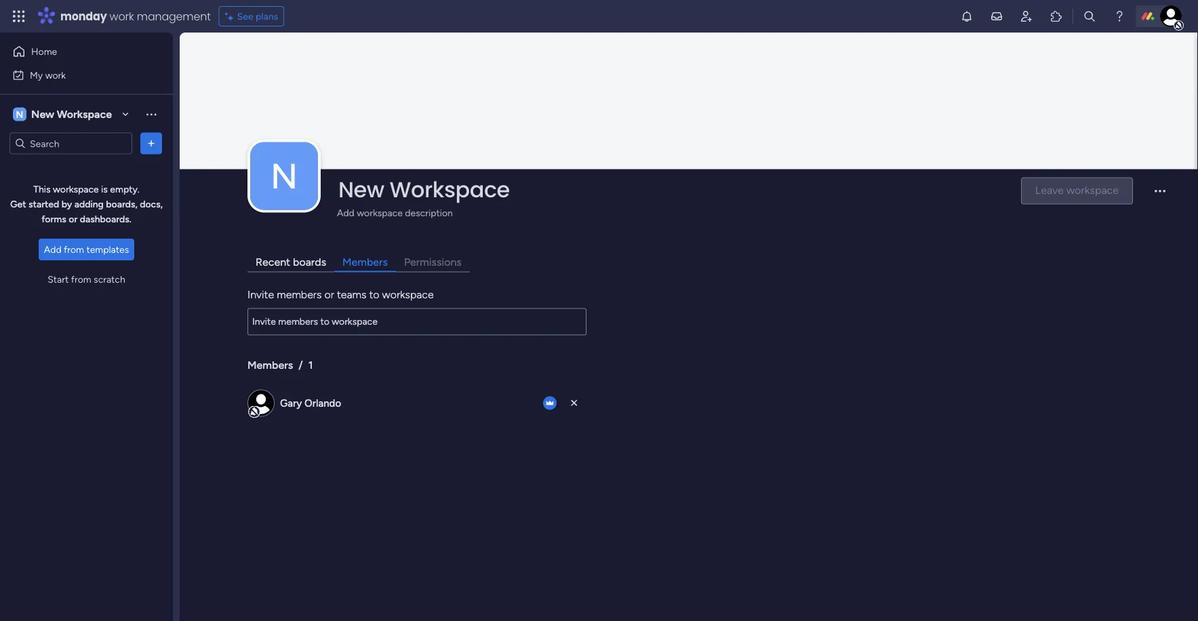 Task type: describe. For each thing, give the bounding box(es) containing it.
invite
[[247, 288, 274, 301]]

work for my
[[45, 69, 66, 81]]

add for add workspace description
[[337, 207, 354, 219]]

select product image
[[12, 9, 26, 23]]

gary orlando
[[280, 397, 341, 409]]

/
[[299, 359, 303, 372]]

invite members or teams to workspace
[[247, 288, 434, 301]]

1 vertical spatial new
[[338, 174, 384, 204]]

dashboards.
[[80, 213, 131, 225]]

start
[[48, 274, 69, 285]]

0 horizontal spatial workspace
[[57, 108, 112, 121]]

add from templates button
[[39, 239, 134, 260]]

plans
[[256, 11, 278, 22]]

options image
[[144, 137, 158, 150]]

home
[[31, 46, 57, 57]]

teams
[[337, 288, 366, 301]]

add for add from templates
[[44, 244, 61, 255]]

this workspace is empty. get started by adding boards, docs, forms or dashboards.
[[10, 183, 163, 225]]

inbox image
[[990, 9, 1004, 23]]

workspace for add
[[357, 207, 403, 219]]

forms
[[41, 213, 66, 225]]

search everything image
[[1083, 9, 1096, 23]]

is
[[101, 183, 108, 195]]

get
[[10, 198, 26, 210]]

workspace image
[[13, 107, 26, 122]]

members for members
[[342, 256, 388, 269]]

new inside workspace selection element
[[31, 108, 54, 121]]

from for start
[[71, 274, 91, 285]]

boards
[[293, 256, 326, 269]]

my
[[30, 69, 43, 81]]

workspace selection element
[[13, 106, 114, 122]]

started
[[29, 198, 59, 210]]

members for members / 1
[[247, 359, 293, 372]]

Search in workspace field
[[28, 136, 113, 151]]

members / 1
[[247, 359, 313, 372]]

new workspace inside workspace selection element
[[31, 108, 112, 121]]

add from templates
[[44, 244, 129, 255]]

work for monday
[[110, 8, 134, 24]]

notifications image
[[960, 9, 974, 23]]

adding
[[74, 198, 104, 210]]

recent
[[256, 256, 290, 269]]

permissions
[[404, 256, 462, 269]]

start from scratch button
[[42, 269, 131, 290]]



Task type: locate. For each thing, give the bounding box(es) containing it.
0 horizontal spatial new
[[31, 108, 54, 121]]

new workspace up description
[[338, 174, 510, 204]]

boards,
[[106, 198, 138, 210]]

see plans button
[[219, 6, 284, 26]]

work right monday
[[110, 8, 134, 24]]

add inside button
[[44, 244, 61, 255]]

0 vertical spatial members
[[342, 256, 388, 269]]

scratch
[[94, 274, 125, 285]]

see plans
[[237, 11, 278, 22]]

gary
[[280, 397, 302, 409]]

n for workspace image
[[270, 155, 298, 197]]

or down 'by'
[[69, 213, 77, 225]]

0 horizontal spatial add
[[44, 244, 61, 255]]

this
[[33, 183, 51, 195]]

new workspace
[[31, 108, 112, 121], [338, 174, 510, 204]]

1 horizontal spatial workspace
[[390, 174, 510, 204]]

invite members image
[[1020, 9, 1033, 23]]

or inside the this workspace is empty. get started by adding boards, docs, forms or dashboards.
[[69, 213, 77, 225]]

0 horizontal spatial or
[[69, 213, 77, 225]]

1 vertical spatial from
[[71, 274, 91, 285]]

by
[[61, 198, 72, 210]]

0 horizontal spatial n
[[16, 108, 23, 120]]

work
[[110, 8, 134, 24], [45, 69, 66, 81]]

help image
[[1113, 9, 1126, 23]]

new workspace up search in workspace "field"
[[31, 108, 112, 121]]

workspace up "invite members to workspace" 'text field'
[[382, 288, 434, 301]]

gary orlando link
[[280, 397, 341, 409]]

see
[[237, 11, 253, 22]]

management
[[137, 8, 211, 24]]

members
[[342, 256, 388, 269], [247, 359, 293, 372]]

to
[[369, 288, 379, 301]]

add
[[337, 207, 354, 219], [44, 244, 61, 255]]

v2 ellipsis image
[[1155, 190, 1166, 201]]

members up to
[[342, 256, 388, 269]]

1 horizontal spatial members
[[342, 256, 388, 269]]

0 vertical spatial n
[[16, 108, 23, 120]]

1 vertical spatial or
[[324, 288, 334, 301]]

workspace up search in workspace "field"
[[57, 108, 112, 121]]

templates
[[86, 244, 129, 255]]

from
[[64, 244, 84, 255], [71, 274, 91, 285]]

workspace up 'by'
[[53, 183, 99, 195]]

Invite members to workspace text field
[[247, 308, 587, 335]]

docs,
[[140, 198, 163, 210]]

1 horizontal spatial or
[[324, 288, 334, 301]]

gary orlando image
[[1160, 5, 1182, 27]]

1 horizontal spatial add
[[337, 207, 354, 219]]

2 vertical spatial workspace
[[382, 288, 434, 301]]

1 vertical spatial add
[[44, 244, 61, 255]]

work inside button
[[45, 69, 66, 81]]

new crown image
[[543, 396, 557, 410]]

n
[[16, 108, 23, 120], [270, 155, 298, 197]]

1 vertical spatial n
[[270, 155, 298, 197]]

from right start
[[71, 274, 91, 285]]

1 vertical spatial new workspace
[[338, 174, 510, 204]]

workspace for this
[[53, 183, 99, 195]]

0 vertical spatial from
[[64, 244, 84, 255]]

0 vertical spatial add
[[337, 207, 354, 219]]

n button
[[250, 142, 318, 210]]

1 vertical spatial workspace
[[357, 207, 403, 219]]

from up start from scratch button
[[64, 244, 84, 255]]

work right the my
[[45, 69, 66, 81]]

empty.
[[110, 183, 139, 195]]

1 vertical spatial workspace
[[390, 174, 510, 204]]

workspace
[[53, 183, 99, 195], [357, 207, 403, 219], [382, 288, 434, 301]]

new up add workspace description
[[338, 174, 384, 204]]

new right workspace icon
[[31, 108, 54, 121]]

1 horizontal spatial work
[[110, 8, 134, 24]]

orlando
[[305, 397, 341, 409]]

0 horizontal spatial work
[[45, 69, 66, 81]]

1 vertical spatial work
[[45, 69, 66, 81]]

New Workspace field
[[335, 174, 1010, 204]]

workspace up description
[[390, 174, 510, 204]]

0 vertical spatial workspace
[[53, 183, 99, 195]]

n for workspace icon
[[16, 108, 23, 120]]

my work
[[30, 69, 66, 81]]

n inside workspace image
[[270, 155, 298, 197]]

members
[[277, 288, 322, 301]]

monday
[[60, 8, 107, 24]]

1 horizontal spatial n
[[270, 155, 298, 197]]

apps image
[[1050, 9, 1063, 23]]

0 vertical spatial workspace
[[57, 108, 112, 121]]

0 vertical spatial new workspace
[[31, 108, 112, 121]]

workspace
[[57, 108, 112, 121], [390, 174, 510, 204]]

workspace image
[[250, 142, 318, 210]]

1
[[308, 359, 313, 372]]

0 vertical spatial or
[[69, 213, 77, 225]]

from for add
[[64, 244, 84, 255]]

0 vertical spatial work
[[110, 8, 134, 24]]

1 vertical spatial members
[[247, 359, 293, 372]]

1 horizontal spatial new
[[338, 174, 384, 204]]

members left /
[[247, 359, 293, 372]]

0 vertical spatial new
[[31, 108, 54, 121]]

workspace left description
[[357, 207, 403, 219]]

my work button
[[8, 64, 146, 86]]

new
[[31, 108, 54, 121], [338, 174, 384, 204]]

description
[[405, 207, 453, 219]]

monday work management
[[60, 8, 211, 24]]

or left teams
[[324, 288, 334, 301]]

1 horizontal spatial new workspace
[[338, 174, 510, 204]]

or
[[69, 213, 77, 225], [324, 288, 334, 301]]

n inside workspace icon
[[16, 108, 23, 120]]

recent boards
[[256, 256, 326, 269]]

workspace inside the this workspace is empty. get started by adding boards, docs, forms or dashboards.
[[53, 183, 99, 195]]

start from scratch
[[48, 274, 125, 285]]

0 horizontal spatial members
[[247, 359, 293, 372]]

0 horizontal spatial new workspace
[[31, 108, 112, 121]]

home button
[[8, 41, 146, 62]]

None text field
[[247, 308, 587, 335]]

workspace options image
[[144, 107, 158, 121]]

add workspace description
[[337, 207, 453, 219]]



Task type: vqa. For each thing, say whether or not it's contained in the screenshot.
the bottommost WORKSPACE image
yes



